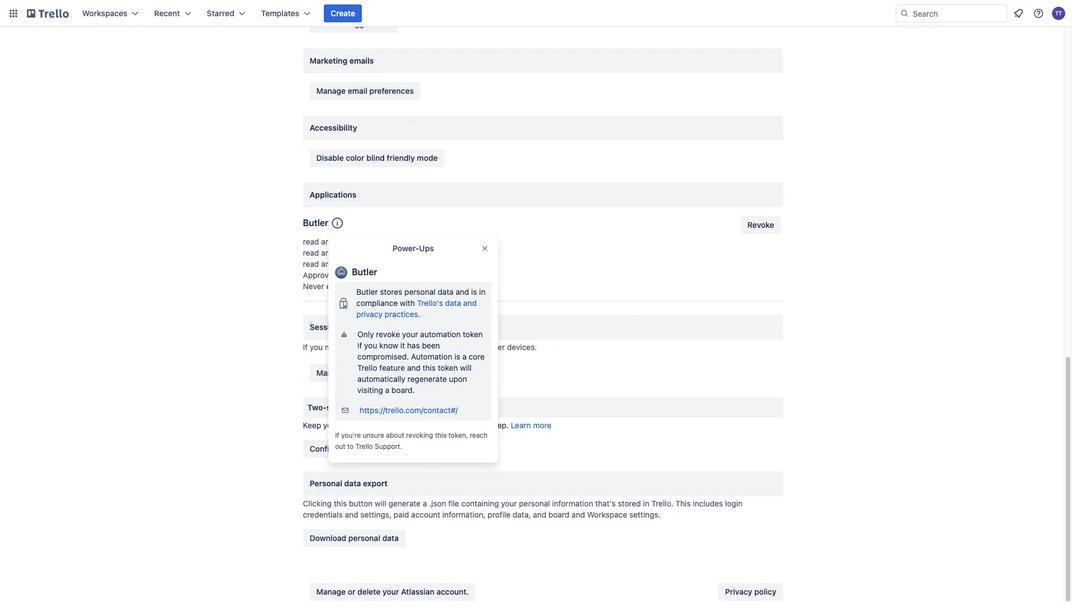 Task type: vqa. For each thing, say whether or not it's contained in the screenshot.
the personal within the Butler stores personal data and is in compliance with
yes



Task type: describe. For each thing, give the bounding box(es) containing it.
.json
[[429, 499, 446, 508]]

power-ups
[[393, 244, 434, 253]]

paid
[[394, 510, 409, 520]]

search image
[[901, 9, 909, 18]]

primary element
[[0, 0, 1073, 27]]

export
[[363, 479, 388, 488]]

personal inside clicking this button will generate a .json file containing your personal information that's stored in trello. this includes login credentials and settings, paid account information, profile data, and board and workspace settings.
[[519, 499, 550, 508]]

at
[[364, 271, 371, 280]]

suggestions
[[346, 19, 391, 28]]

clicking
[[303, 499, 332, 508]]

1 read from the top
[[303, 237, 319, 246]]

workspaces inside "popup button"
[[82, 9, 127, 18]]

can
[[372, 343, 385, 352]]

with inside butler stores personal data and is in compliance with
[[400, 299, 415, 308]]

login inside clicking this button will generate a .json file containing your personal information that's stored in trello. this includes login credentials and settings, paid account information, profile data, and board and workspace settings.
[[725, 499, 743, 508]]

recent button
[[148, 4, 198, 22]]

0 vertical spatial all
[[395, 248, 403, 258]]

secure
[[393, 421, 417, 430]]

3 on from the top
[[384, 259, 393, 269]]

data down paid
[[383, 534, 399, 543]]

manage or delete your atlassian account.
[[316, 587, 469, 597]]

data,
[[513, 510, 531, 520]]

Search field
[[909, 5, 1007, 22]]

trello's data and privacy practices link
[[357, 299, 477, 319]]

is inside butler stores personal data and is in compliance with
[[471, 287, 477, 297]]

revoke
[[376, 330, 400, 339]]

policy
[[755, 587, 777, 597]]

your inside only revoke your automation token if you know it has been compromised. automation is a core trello feature and this token will automatically regenerate upon visiting a board.
[[402, 330, 418, 339]]

privacy
[[725, 587, 753, 597]]

0 vertical spatial or
[[439, 343, 446, 352]]

. for practices
[[418, 310, 421, 319]]

a down automatically
[[385, 386, 390, 395]]

1 vertical spatial account
[[341, 421, 370, 430]]

account inside read and write access on your account read and write access on all your boards read and write access on all your workspaces approved: nov 1 at 4:57 pm never expires
[[413, 237, 442, 246]]

1 horizontal spatial with
[[419, 421, 434, 430]]

your down the power-ups
[[405, 259, 421, 269]]

read and write access on your account read and write access on all your boards read and write access on all your workspaces approved: nov 1 at 4:57 pm never expires
[[303, 237, 467, 291]]

approved:
[[303, 271, 340, 280]]

boards
[[423, 248, 448, 258]]

if you're unsure about revoking this token,
[[335, 431, 470, 439]]

nov
[[342, 271, 357, 280]]

back to home image
[[27, 4, 69, 22]]

automation
[[411, 352, 452, 361]]

core
[[469, 352, 485, 361]]

account inside clicking this button will generate a .json file containing your personal information that's stored in trello. this includes login credentials and settings, paid account information, profile data, and board and workspace settings.
[[411, 510, 440, 520]]

privacy policy link
[[719, 583, 783, 601]]

clicking this button will generate a .json file containing your personal information that's stored in trello. this includes login credentials and settings, paid account information, profile data, and board and workspace settings.
[[303, 499, 743, 520]]

disable color blind friendly mode link
[[310, 149, 445, 167]]

reach out to trello support
[[335, 431, 488, 450]]

settings,
[[360, 510, 392, 520]]

compliance
[[357, 299, 398, 308]]

2 read from the top
[[303, 248, 319, 258]]

only
[[358, 330, 374, 339]]

includes
[[693, 499, 723, 508]]

devices.
[[507, 343, 537, 352]]

configure two-step verification
[[310, 444, 425, 454]]

butler stores personal data and is in compliance with
[[357, 287, 486, 308]]

you down only
[[357, 343, 370, 352]]

step inside "link"
[[365, 444, 382, 454]]

workspaces inside read and write access on your account read and write access on all your boards read and write access on all your workspaces approved: nov 1 at 4:57 pm never expires
[[423, 259, 467, 269]]

manage for manage or delete your atlassian account.
[[316, 587, 346, 597]]

manage email preferences
[[316, 86, 414, 96]]

starred
[[207, 9, 234, 18]]

2 write from the top
[[337, 248, 355, 258]]

1 write from the top
[[337, 237, 355, 246]]

a left core
[[463, 352, 467, 361]]

log
[[387, 343, 398, 352]]

download personal data link
[[303, 530, 406, 547]]

you inside only revoke your automation token if you know it has been compromised. automation is a core trello feature and this token will automatically regenerate upon visiting a board.
[[364, 341, 377, 350]]

emails
[[350, 56, 374, 65]]

1 vertical spatial butler
[[352, 267, 378, 277]]

been
[[422, 341, 440, 350]]

need
[[325, 343, 343, 352]]

if
[[358, 341, 362, 350]]

practices
[[385, 310, 418, 319]]

stores
[[380, 287, 403, 297]]

3 write from the top
[[337, 259, 355, 269]]

board
[[549, 510, 570, 520]]

and inside only revoke your automation token if you know it has been compromised. automation is a core trello feature and this token will automatically regenerate upon visiting a board.
[[407, 363, 421, 373]]

applications
[[310, 190, 357, 199]]

stored
[[618, 499, 641, 508]]

0 horizontal spatial step
[[327, 403, 343, 412]]

manage your recent devices link
[[310, 364, 427, 382]]

. for support
[[400, 442, 402, 450]]

friendly
[[387, 153, 415, 163]]

reach out to trello support link
[[335, 431, 488, 450]]

2 vertical spatial all
[[449, 343, 457, 352]]

trello's
[[417, 299, 443, 308]]

you left need
[[310, 343, 323, 352]]

butler inside butler stores personal data and is in compliance with
[[357, 287, 378, 297]]

https://trello.com/contact#/
[[360, 406, 458, 415]]

profile
[[488, 510, 511, 520]]

disable suggestions link
[[310, 15, 398, 33]]

create button
[[324, 4, 362, 22]]

disable for disable suggestions
[[316, 19, 344, 28]]

data inside 'trello's data and privacy practices'
[[445, 299, 461, 308]]

one
[[423, 343, 437, 352]]

two-
[[348, 444, 365, 454]]

only revoke your automation token if you know it has been compromised. automation is a core trello feature and this token will automatically regenerate upon visiting a board.
[[358, 330, 485, 395]]

support
[[375, 442, 400, 450]]

mode
[[417, 153, 438, 163]]

your inside "link"
[[348, 368, 364, 378]]

other
[[486, 343, 505, 352]]

more
[[533, 421, 552, 430]]

0 vertical spatial login
[[471, 421, 489, 430]]

open information menu image
[[1033, 8, 1045, 19]]

1 on from the top
[[384, 237, 393, 246]]

if you need to, you can log out of one or all of your other devices.
[[303, 343, 537, 352]]

download personal data
[[310, 534, 399, 543]]

personal data export
[[310, 479, 388, 488]]

verification inside "link"
[[384, 444, 425, 454]]

preferences
[[370, 86, 414, 96]]

3 access from the top
[[357, 259, 382, 269]]

4:57
[[373, 271, 390, 280]]



Task type: locate. For each thing, give the bounding box(es) containing it.
disable inside 'link'
[[316, 19, 344, 28]]

0 vertical spatial in
[[479, 287, 486, 297]]

your left boards
[[405, 248, 421, 258]]

2 vertical spatial personal
[[349, 534, 380, 543]]

you
[[364, 341, 377, 350], [310, 343, 323, 352], [357, 343, 370, 352]]

1 horizontal spatial token
[[463, 330, 483, 339]]

of left one
[[414, 343, 421, 352]]

3 manage from the top
[[316, 587, 346, 597]]

visiting
[[358, 386, 383, 395]]

to
[[347, 442, 354, 450]]

blind
[[367, 153, 385, 163]]

is
[[471, 287, 477, 297], [455, 352, 460, 361]]

will inside clicking this button will generate a .json file containing your personal information that's stored in trello. this includes login credentials and settings, paid account information, profile data, and board and workspace settings.
[[375, 499, 387, 508]]

token up 'upon'
[[438, 363, 458, 373]]

manage for manage your recent devices
[[316, 368, 346, 378]]

0 vertical spatial verification
[[345, 403, 387, 412]]

configure
[[310, 444, 346, 454]]

1 horizontal spatial personal
[[405, 287, 436, 297]]

your up has
[[402, 330, 418, 339]]

1 horizontal spatial workspaces
[[423, 259, 467, 269]]

with up revoking
[[419, 421, 434, 430]]

your left ups
[[395, 237, 411, 246]]

1 vertical spatial out
[[335, 442, 346, 450]]

learn
[[511, 421, 531, 430]]

0 vertical spatial write
[[337, 237, 355, 246]]

accessibility
[[310, 123, 357, 132]]

automatically
[[358, 375, 406, 384]]

disable down create
[[316, 19, 344, 28]]

0 vertical spatial butler
[[303, 218, 329, 228]]

0 vertical spatial is
[[471, 287, 477, 297]]

0 horizontal spatial is
[[455, 352, 460, 361]]

0 horizontal spatial personal
[[349, 534, 380, 543]]

0 vertical spatial account
[[413, 237, 442, 246]]

this left button
[[334, 499, 347, 508]]

out right log
[[400, 343, 412, 352]]

1 vertical spatial disable
[[316, 153, 344, 163]]

0 vertical spatial out
[[400, 343, 412, 352]]

token up core
[[463, 330, 483, 339]]

2 vertical spatial write
[[337, 259, 355, 269]]

1 vertical spatial or
[[348, 587, 356, 597]]

1 vertical spatial login
[[725, 499, 743, 508]]

templates
[[261, 9, 299, 18]]

2 vertical spatial butler
[[357, 287, 378, 297]]

recent
[[366, 368, 390, 378]]

login up reach
[[471, 421, 489, 430]]

0 horizontal spatial if
[[303, 343, 308, 352]]

0 vertical spatial workspaces
[[82, 9, 127, 18]]

workspaces button
[[75, 4, 145, 22]]

1 horizontal spatial in
[[643, 499, 650, 508]]

1 vertical spatial verification
[[384, 444, 425, 454]]

personal inside butler stores personal data and is in compliance with
[[405, 287, 436, 297]]

access
[[357, 237, 382, 246], [357, 248, 382, 258], [357, 259, 382, 269]]

. down if you're unsure about revoking this token, on the bottom left of page
[[400, 442, 402, 450]]

1 vertical spatial on
[[384, 248, 393, 258]]

your right the delete
[[383, 587, 399, 597]]

your right keep
[[323, 421, 339, 430]]

0 horizontal spatial will
[[375, 499, 387, 508]]

marketing emails
[[310, 56, 374, 65]]

or
[[439, 343, 446, 352], [348, 587, 356, 597]]

devices
[[392, 368, 421, 378]]

extra
[[373, 421, 391, 430]]

1 horizontal spatial will
[[460, 363, 472, 373]]

manage left the delete
[[316, 587, 346, 597]]

1 vertical spatial step
[[365, 444, 382, 454]]

1 horizontal spatial if
[[335, 431, 339, 439]]

1 vertical spatial write
[[337, 248, 355, 258]]

0 vertical spatial sm image
[[340, 329, 349, 340]]

1 sm image from the top
[[340, 329, 349, 340]]

workspaces
[[82, 9, 127, 18], [423, 259, 467, 269]]

0 notifications image
[[1012, 7, 1026, 20]]

if for if you need to, you can log out of one or all of your other devices.
[[303, 343, 308, 352]]

disable
[[316, 19, 344, 28], [316, 153, 344, 163]]

3 read from the top
[[303, 259, 319, 269]]

0 horizontal spatial in
[[479, 287, 486, 297]]

account down '.json'
[[411, 510, 440, 520]]

trello right to
[[356, 442, 373, 450]]

data up trello's
[[438, 287, 454, 297]]

0 horizontal spatial or
[[348, 587, 356, 597]]

templates button
[[255, 4, 317, 22]]

or right one
[[439, 343, 446, 352]]

a left '.json'
[[423, 499, 427, 508]]

2 horizontal spatial personal
[[519, 499, 550, 508]]

read
[[303, 237, 319, 246], [303, 248, 319, 258], [303, 259, 319, 269]]

settings.
[[630, 510, 661, 520]]

1 vertical spatial token
[[438, 363, 458, 373]]

it
[[401, 341, 405, 350]]

in inside butler stores personal data and is in compliance with
[[479, 287, 486, 297]]

1 horizontal spatial of
[[459, 343, 466, 352]]

0 vertical spatial trello
[[358, 363, 377, 373]]

about
[[386, 431, 404, 439]]

sm image up you're
[[340, 405, 351, 416]]

power-
[[393, 244, 419, 253]]

data right trello's
[[445, 299, 461, 308]]

sessions
[[310, 323, 343, 332]]

1
[[359, 271, 362, 280]]

1 horizontal spatial is
[[471, 287, 477, 297]]

privacy policy
[[725, 587, 777, 597]]

manage left email
[[316, 86, 346, 96]]

you right if
[[364, 341, 377, 350]]

generate
[[389, 499, 421, 508]]

1 horizontal spatial login
[[725, 499, 743, 508]]

a
[[463, 352, 467, 361], [385, 386, 390, 395], [437, 421, 441, 430], [423, 499, 427, 508]]

credentials
[[303, 510, 343, 520]]

0 vertical spatial on
[[384, 237, 393, 246]]

manage for manage email preferences
[[316, 86, 346, 96]]

to,
[[345, 343, 355, 352]]

0 horizontal spatial of
[[414, 343, 421, 352]]

1 manage from the top
[[316, 86, 346, 96]]

0 horizontal spatial login
[[471, 421, 489, 430]]

trello's data and privacy practices
[[357, 299, 477, 319]]

2 disable from the top
[[316, 153, 344, 163]]

token,
[[449, 431, 468, 439]]

has
[[407, 341, 420, 350]]

1 vertical spatial trello
[[356, 442, 373, 450]]

workspace
[[587, 510, 628, 520]]

0 vertical spatial if
[[303, 343, 308, 352]]

your up core
[[468, 343, 484, 352]]

disable left color
[[316, 153, 344, 163]]

this
[[676, 499, 691, 508]]

you're
[[341, 431, 361, 439]]

1 horizontal spatial or
[[439, 343, 446, 352]]

verification down if you're unsure about revoking this token, on the bottom left of page
[[384, 444, 425, 454]]

a left second
[[437, 421, 441, 430]]

1 horizontal spatial .
[[418, 310, 421, 319]]

0 vertical spatial with
[[400, 299, 415, 308]]

on
[[384, 237, 393, 246], [384, 248, 393, 258], [384, 259, 393, 269]]

personal
[[310, 479, 342, 488]]

login right includes
[[725, 499, 743, 508]]

second
[[443, 421, 469, 430]]

your inside clicking this button will generate a .json file containing your personal information that's stored in trello. this includes login credentials and settings, paid account information, profile data, and board and workspace settings.
[[501, 499, 517, 508]]

1 vertical spatial workspaces
[[423, 259, 467, 269]]

keep your account extra secure with a second login step. learn more
[[303, 421, 552, 430]]

delete
[[358, 587, 381, 597]]

account up you're
[[341, 421, 370, 430]]

step down 'unsure'
[[365, 444, 382, 454]]

never
[[303, 282, 324, 291]]

of down the "automation"
[[459, 343, 466, 352]]

trello
[[358, 363, 377, 373], [356, 442, 373, 450]]

0 horizontal spatial out
[[335, 442, 346, 450]]

2 vertical spatial account
[[411, 510, 440, 520]]

1 vertical spatial read
[[303, 248, 319, 258]]

2 sm image from the top
[[340, 405, 351, 416]]

0 vertical spatial access
[[357, 237, 382, 246]]

0 vertical spatial manage
[[316, 86, 346, 96]]

out
[[400, 343, 412, 352], [335, 442, 346, 450]]

0 horizontal spatial with
[[400, 299, 415, 308]]

configure two-step verification link
[[303, 440, 432, 458]]

0 vertical spatial .
[[418, 310, 421, 319]]

will inside only revoke your automation token if you know it has been compromised. automation is a core trello feature and this token will automatically regenerate upon visiting a board.
[[460, 363, 472, 373]]

1 vertical spatial if
[[335, 431, 339, 439]]

manage inside "link"
[[316, 368, 346, 378]]

a inside clicking this button will generate a .json file containing your personal information that's stored in trello. this includes login credentials and settings, paid account information, profile data, and board and workspace settings.
[[423, 499, 427, 508]]

in
[[479, 287, 486, 297], [643, 499, 650, 508]]

if left you're
[[335, 431, 339, 439]]

privacy
[[357, 310, 383, 319]]

pm
[[392, 271, 404, 280]]

containing
[[461, 499, 499, 508]]

personal up trello's
[[405, 287, 436, 297]]

1 vertical spatial .
[[400, 442, 402, 450]]

ups
[[419, 244, 434, 253]]

. down trello's
[[418, 310, 421, 319]]

two-step verification
[[308, 403, 387, 412]]

trello up automatically
[[358, 363, 377, 373]]

personal up data,
[[519, 499, 550, 508]]

manage email preferences link
[[310, 82, 421, 100]]

feature
[[380, 363, 405, 373]]

information
[[552, 499, 593, 508]]

personal down settings,
[[349, 534, 380, 543]]

terry turtle (terryturtle) image
[[1052, 7, 1066, 20]]

0 horizontal spatial .
[[400, 442, 402, 450]]

0 horizontal spatial token
[[438, 363, 458, 373]]

1 horizontal spatial step
[[365, 444, 382, 454]]

2 manage from the top
[[316, 368, 346, 378]]

data inside butler stores personal data and is in compliance with
[[438, 287, 454, 297]]

2 vertical spatial manage
[[316, 587, 346, 597]]

0 vertical spatial disable
[[316, 19, 344, 28]]

out left to
[[335, 442, 346, 450]]

atlassian
[[401, 587, 435, 597]]

1 vertical spatial all
[[395, 259, 403, 269]]

will up 'upon'
[[460, 363, 472, 373]]

compromised.
[[358, 352, 409, 361]]

1 disable from the top
[[316, 19, 344, 28]]

this inside clicking this button will generate a .json file containing your personal information that's stored in trello. this includes login credentials and settings, paid account information, profile data, and board and workspace settings.
[[334, 499, 347, 508]]

1 of from the left
[[414, 343, 421, 352]]

trello inside only revoke your automation token if you know it has been compromised. automation is a core trello feature and this token will automatically regenerate upon visiting a board.
[[358, 363, 377, 373]]

1 vertical spatial manage
[[316, 368, 346, 378]]

1 vertical spatial will
[[375, 499, 387, 508]]

this down keep your account extra secure with a second login step. learn more
[[435, 431, 447, 439]]

keep
[[303, 421, 321, 430]]

with up practices in the left bottom of the page
[[400, 299, 415, 308]]

your left recent on the left
[[348, 368, 364, 378]]

0 vertical spatial this
[[423, 363, 436, 373]]

file
[[448, 499, 459, 508]]

color
[[346, 153, 365, 163]]

this
[[423, 363, 436, 373], [435, 431, 447, 439], [334, 499, 347, 508]]

starred button
[[200, 4, 252, 22]]

login
[[471, 421, 489, 430], [725, 499, 743, 508]]

1 vertical spatial is
[[455, 352, 460, 361]]

data up button
[[344, 479, 361, 488]]

trello.
[[652, 499, 674, 508]]

2 vertical spatial this
[[334, 499, 347, 508]]

know
[[379, 341, 398, 350]]

0 vertical spatial token
[[463, 330, 483, 339]]

is inside only revoke your automation token if you know it has been compromised. automation is a core trello feature and this token will automatically regenerate upon visiting a board.
[[455, 352, 460, 361]]

this inside only revoke your automation token if you know it has been compromised. automation is a core trello feature and this token will automatically regenerate upon visiting a board.
[[423, 363, 436, 373]]

disable for disable color blind friendly mode
[[316, 153, 344, 163]]

2 vertical spatial on
[[384, 259, 393, 269]]

2 vertical spatial read
[[303, 259, 319, 269]]

this up regenerate
[[423, 363, 436, 373]]

1 horizontal spatial out
[[400, 343, 412, 352]]

your up profile
[[501, 499, 517, 508]]

manage your recent devices
[[316, 368, 421, 378]]

will
[[460, 363, 472, 373], [375, 499, 387, 508]]

1 vertical spatial with
[[419, 421, 434, 430]]

revoking
[[406, 431, 433, 439]]

if for if you're unsure about revoking this token,
[[335, 431, 339, 439]]

or left the delete
[[348, 587, 356, 597]]

verification down visiting
[[345, 403, 387, 412]]

1 vertical spatial in
[[643, 499, 650, 508]]

account up boards
[[413, 237, 442, 246]]

and inside 'trello's data and privacy practices'
[[463, 299, 477, 308]]

0 vertical spatial will
[[460, 363, 472, 373]]

will up settings,
[[375, 499, 387, 508]]

account
[[413, 237, 442, 246], [341, 421, 370, 430], [411, 510, 440, 520]]

1 vertical spatial this
[[435, 431, 447, 439]]

2 on from the top
[[384, 248, 393, 258]]

1 vertical spatial personal
[[519, 499, 550, 508]]

1 access from the top
[[357, 237, 382, 246]]

2 of from the left
[[459, 343, 466, 352]]

disable color blind friendly mode
[[316, 153, 438, 163]]

None button
[[741, 216, 781, 234]]

button
[[349, 499, 373, 508]]

1 vertical spatial sm image
[[340, 405, 351, 416]]

manage down need
[[316, 368, 346, 378]]

2 access from the top
[[357, 248, 382, 258]]

1 vertical spatial access
[[357, 248, 382, 258]]

disable suggestions
[[316, 19, 391, 28]]

recent
[[154, 9, 180, 18]]

sm image
[[340, 329, 349, 340], [340, 405, 351, 416]]

step up you're
[[327, 403, 343, 412]]

trello inside 'reach out to trello support'
[[356, 442, 373, 450]]

in inside clicking this button will generate a .json file containing your personal information that's stored in trello. this includes login credentials and settings, paid account information, profile data, and board and workspace settings.
[[643, 499, 650, 508]]

0 vertical spatial step
[[327, 403, 343, 412]]

0 vertical spatial personal
[[405, 287, 436, 297]]

sm image up the "to,"
[[340, 329, 349, 340]]

0 horizontal spatial workspaces
[[82, 9, 127, 18]]

marketing
[[310, 56, 348, 65]]

2 vertical spatial access
[[357, 259, 382, 269]]

0 vertical spatial read
[[303, 237, 319, 246]]

and inside butler stores personal data and is in compliance with
[[456, 287, 469, 297]]

out inside 'reach out to trello support'
[[335, 442, 346, 450]]

reach
[[470, 431, 488, 439]]

if left need
[[303, 343, 308, 352]]



